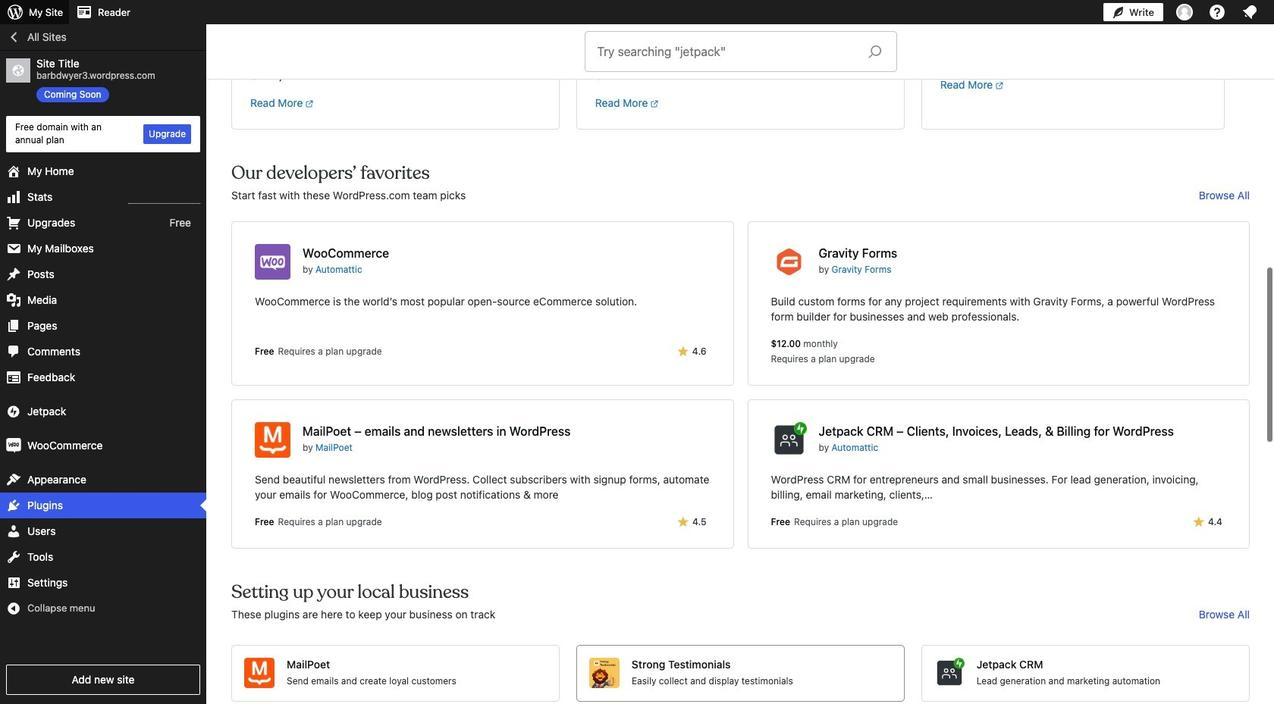 Task type: describe. For each thing, give the bounding box(es) containing it.
1 img image from the top
[[6, 404, 21, 419]]

2 img image from the top
[[6, 438, 21, 453]]

Search search field
[[598, 32, 856, 71]]

highest hourly views 0 image
[[128, 194, 200, 204]]

help image
[[1209, 3, 1227, 21]]

open search image
[[856, 41, 894, 62]]

manage your notifications image
[[1241, 3, 1260, 21]]



Task type: vqa. For each thing, say whether or not it's contained in the screenshot.
Open Search 'image'
yes



Task type: locate. For each thing, give the bounding box(es) containing it.
img image
[[6, 404, 21, 419], [6, 438, 21, 453]]

0 vertical spatial img image
[[6, 404, 21, 419]]

plugin icon image
[[255, 244, 291, 280], [771, 244, 807, 280], [255, 423, 291, 458], [771, 423, 807, 458], [244, 659, 275, 689], [590, 659, 620, 689], [935, 659, 965, 689]]

1 vertical spatial img image
[[6, 438, 21, 453]]

my profile image
[[1177, 4, 1194, 20]]

None search field
[[585, 32, 897, 71]]



